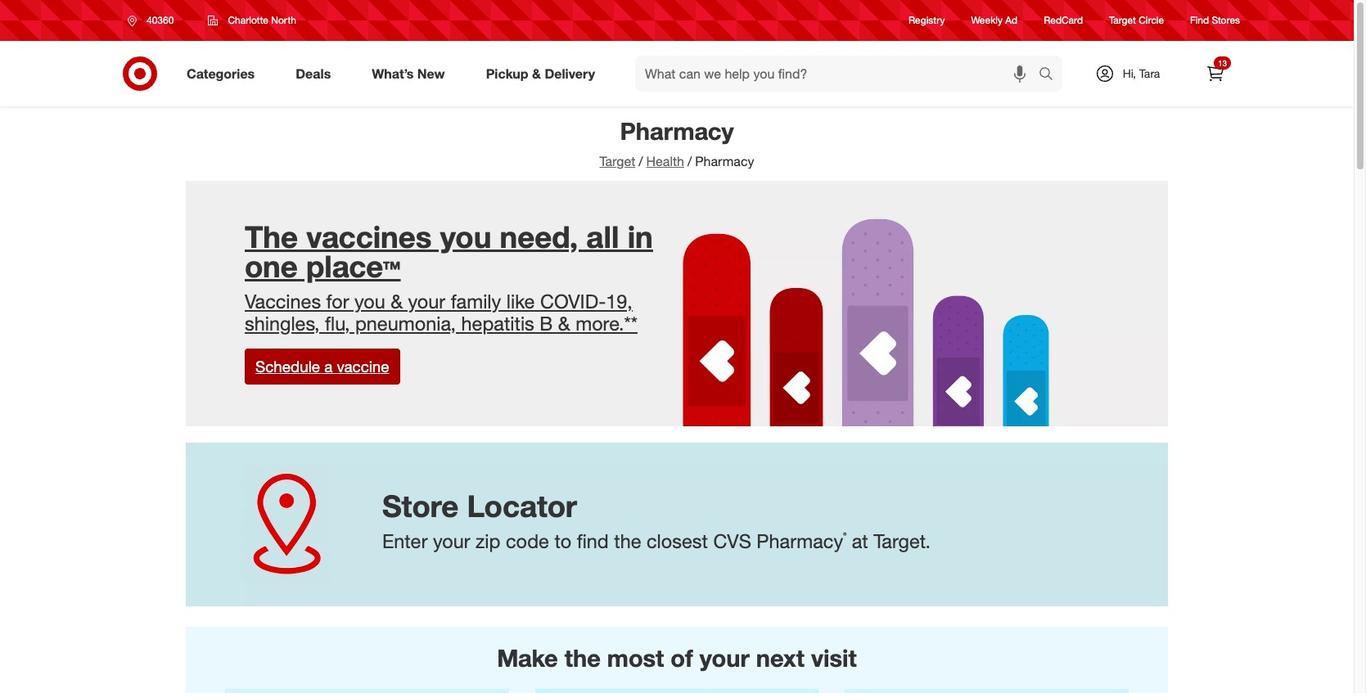 Task type: describe. For each thing, give the bounding box(es) containing it.
pharmacy target / health / pharmacy
[[600, 116, 754, 169]]

more.**
[[576, 312, 638, 336]]

zip
[[476, 530, 501, 554]]

store
[[382, 488, 459, 525]]

what's new
[[372, 65, 445, 82]]

2 / from the left
[[688, 153, 692, 169]]

pneumonia,
[[355, 312, 456, 336]]

make
[[497, 643, 558, 673]]

vaccines
[[306, 218, 432, 255]]

north
[[271, 14, 296, 26]]

flu,
[[325, 312, 350, 336]]

health link
[[646, 153, 684, 169]]

tara
[[1139, 66, 1160, 80]]

weekly ad
[[971, 14, 1018, 27]]

deals
[[296, 65, 331, 82]]

make the most of your next visit
[[497, 643, 857, 673]]

target circle link
[[1109, 13, 1164, 27]]

pickup & delivery link
[[472, 56, 616, 92]]

target.
[[874, 530, 931, 554]]

at
[[852, 530, 868, 554]]

redcard
[[1044, 14, 1083, 27]]

closest
[[647, 530, 708, 554]]

covid-
[[540, 290, 606, 314]]

the
[[245, 218, 298, 255]]

place™
[[306, 248, 401, 285]]

stores
[[1212, 14, 1240, 27]]

vaccine
[[337, 357, 389, 375]]

schedule a vaccine button
[[245, 349, 400, 385]]

& inside "link"
[[532, 65, 541, 82]]

registry
[[909, 14, 945, 27]]

target inside pharmacy target / health / pharmacy
[[600, 153, 636, 169]]

enter
[[382, 530, 428, 554]]

40360 button
[[117, 6, 191, 35]]

pickup
[[486, 65, 529, 82]]

What can we help you find? suggestions appear below search field
[[635, 56, 1043, 92]]

delivery
[[545, 65, 595, 82]]

visit
[[811, 643, 857, 673]]

hepatitis
[[461, 312, 534, 336]]

2 vertical spatial your
[[700, 643, 750, 673]]

search
[[1032, 67, 1071, 83]]

1 vertical spatial pharmacy
[[695, 153, 754, 169]]

categories
[[187, 65, 255, 82]]

health
[[646, 153, 684, 169]]

for
[[326, 290, 349, 314]]

weekly ad link
[[971, 13, 1018, 27]]

2 horizontal spatial &
[[558, 312, 570, 336]]

circle
[[1139, 14, 1164, 27]]

like
[[507, 290, 535, 314]]

your inside the vaccines you need, all in one place™ vaccines for you & your family like covid-19, shingles, flu, pneumonia, hepatitis b & more.**
[[408, 290, 445, 314]]

0 horizontal spatial the
[[565, 643, 601, 673]]

new
[[417, 65, 445, 82]]

family
[[451, 290, 501, 314]]

your inside store locator enter your zip code to find the closest cvs pharmacy ® at target.
[[433, 530, 470, 554]]

next
[[756, 643, 805, 673]]

19,
[[606, 290, 633, 314]]



Task type: vqa. For each thing, say whether or not it's contained in the screenshot.
Weekly
yes



Task type: locate. For each thing, give the bounding box(es) containing it.
/ right target link
[[639, 153, 643, 169]]

1 vertical spatial the
[[565, 643, 601, 673]]

0 horizontal spatial target
[[600, 153, 636, 169]]

of
[[671, 643, 693, 673]]

pharmacy left at
[[757, 530, 843, 554]]

need,
[[500, 218, 578, 255]]

/ right health
[[688, 153, 692, 169]]

& right 'b'
[[558, 312, 570, 336]]

redcard link
[[1044, 13, 1083, 27]]

vaccines
[[245, 290, 321, 314]]

charlotte north
[[228, 14, 296, 26]]

your left zip at the left
[[433, 530, 470, 554]]

0 vertical spatial your
[[408, 290, 445, 314]]

deals link
[[282, 56, 351, 92]]

what's new link
[[358, 56, 466, 92]]

weekly
[[971, 14, 1003, 27]]

schedule
[[255, 357, 320, 375]]

13
[[1218, 58, 1227, 68]]

what's
[[372, 65, 414, 82]]

charlotte
[[228, 14, 269, 26]]

you right for
[[355, 290, 385, 314]]

0 horizontal spatial you
[[355, 290, 385, 314]]

pickup & delivery
[[486, 65, 595, 82]]

in
[[628, 218, 653, 255]]

all
[[586, 218, 619, 255]]

&
[[532, 65, 541, 82], [391, 290, 403, 314], [558, 312, 570, 336]]

target
[[1109, 14, 1136, 27], [600, 153, 636, 169]]

hi, tara
[[1123, 66, 1160, 80]]

1 horizontal spatial target
[[1109, 14, 1136, 27]]

target circle
[[1109, 14, 1164, 27]]

1 vertical spatial your
[[433, 530, 470, 554]]

1 vertical spatial you
[[355, 290, 385, 314]]

your left family
[[408, 290, 445, 314]]

a
[[324, 357, 333, 375]]

one
[[245, 248, 298, 285]]

your
[[408, 290, 445, 314], [433, 530, 470, 554], [700, 643, 750, 673]]

0 vertical spatial pharmacy
[[620, 116, 734, 146]]

the inside store locator enter your zip code to find the closest cvs pharmacy ® at target.
[[614, 530, 641, 554]]

store locator enter your zip code to find the closest cvs pharmacy ® at target.
[[382, 488, 931, 554]]

charlotte north button
[[198, 6, 307, 35]]

13 link
[[1198, 56, 1234, 92]]

your right of
[[700, 643, 750, 673]]

pharmacy up health
[[620, 116, 734, 146]]

the right find
[[614, 530, 641, 554]]

0 horizontal spatial &
[[391, 290, 403, 314]]

the vaccines you need, all in one place™ vaccines for you & your family like covid-19, shingles, flu, pneumonia, hepatitis b & more.**
[[245, 218, 653, 336]]

pharmacy right health link
[[695, 153, 754, 169]]

0 vertical spatial the
[[614, 530, 641, 554]]

schedule a vaccine
[[255, 357, 389, 375]]

find
[[1190, 14, 1209, 27]]

b
[[540, 312, 553, 336]]

registry link
[[909, 13, 945, 27]]

you
[[440, 218, 492, 255], [355, 290, 385, 314]]

1 horizontal spatial you
[[440, 218, 492, 255]]

& right pickup
[[532, 65, 541, 82]]

& down place™
[[391, 290, 403, 314]]

0 vertical spatial you
[[440, 218, 492, 255]]

1 / from the left
[[639, 153, 643, 169]]

most
[[607, 643, 664, 673]]

shingles,
[[245, 312, 320, 336]]

the left most
[[565, 643, 601, 673]]

2 vertical spatial pharmacy
[[757, 530, 843, 554]]

find
[[577, 530, 609, 554]]

0 vertical spatial target
[[1109, 14, 1136, 27]]

1 horizontal spatial /
[[688, 153, 692, 169]]

locator
[[467, 488, 577, 525]]

/
[[639, 153, 643, 169], [688, 153, 692, 169]]

search button
[[1032, 56, 1071, 95]]

code
[[506, 530, 549, 554]]

pharmacy
[[620, 116, 734, 146], [695, 153, 754, 169], [757, 530, 843, 554]]

hi,
[[1123, 66, 1136, 80]]

you up family
[[440, 218, 492, 255]]

®
[[843, 530, 847, 544]]

categories link
[[173, 56, 275, 92]]

cvs
[[713, 530, 751, 554]]

40360
[[147, 14, 174, 26]]

1 vertical spatial target
[[600, 153, 636, 169]]

1 horizontal spatial the
[[614, 530, 641, 554]]

find stores link
[[1190, 13, 1240, 27]]

target link
[[600, 153, 636, 169]]

target left health
[[600, 153, 636, 169]]

1 horizontal spatial &
[[532, 65, 541, 82]]

pharmacy inside store locator enter your zip code to find the closest cvs pharmacy ® at target.
[[757, 530, 843, 554]]

to
[[555, 530, 572, 554]]

0 horizontal spatial /
[[639, 153, 643, 169]]

target left circle
[[1109, 14, 1136, 27]]

the
[[614, 530, 641, 554], [565, 643, 601, 673]]

find stores
[[1190, 14, 1240, 27]]

ad
[[1006, 14, 1018, 27]]



